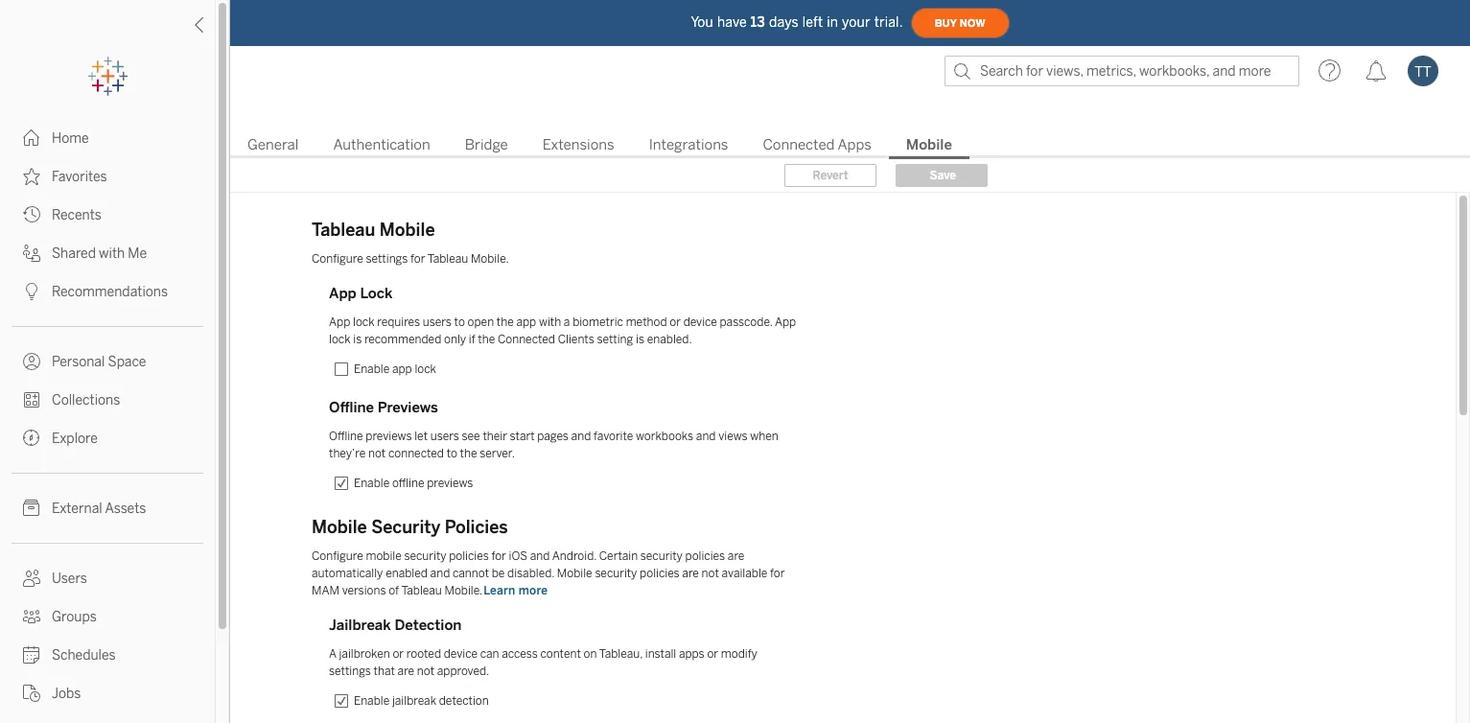 Task type: vqa. For each thing, say whether or not it's contained in the screenshot.
approved.
yes



Task type: describe. For each thing, give the bounding box(es) containing it.
disabled.
[[507, 567, 554, 580]]

favorites
[[52, 169, 107, 185]]

a jailbroken or rooted device can access content on tableau, install apps or modify settings that are not approved.
[[329, 647, 758, 678]]

policies
[[445, 517, 508, 538]]

available
[[722, 567, 768, 580]]

13
[[751, 14, 765, 30]]

rooted
[[406, 647, 441, 661]]

requires
[[377, 316, 420, 329]]

ios
[[509, 550, 528, 563]]

app for app lock
[[329, 285, 357, 302]]

by text only_f5he34f image for recommendations
[[23, 283, 40, 300]]

1 horizontal spatial security
[[595, 567, 637, 580]]

revert
[[813, 169, 848, 182]]

2 horizontal spatial security
[[641, 550, 683, 563]]

2 horizontal spatial the
[[497, 316, 514, 329]]

by text only_f5he34f image for external assets
[[23, 500, 40, 517]]

by text only_f5he34f image for users
[[23, 570, 40, 587]]

biometric
[[573, 316, 623, 329]]

favorites link
[[0, 157, 215, 196]]

android.
[[552, 550, 597, 563]]

setting
[[597, 333, 633, 346]]

1 vertical spatial lock
[[329, 333, 351, 346]]

enable for offline
[[354, 477, 390, 490]]

jailbroken
[[339, 647, 390, 661]]

previews
[[378, 399, 438, 416]]

enable jailbreak detection
[[354, 694, 489, 708]]

and left cannot
[[430, 567, 450, 580]]

offline for offline previews let users see their start pages and favorite workbooks and views when they're not connected to the server.
[[329, 430, 363, 443]]

by text only_f5he34f image for jobs
[[23, 685, 40, 702]]

their
[[483, 430, 507, 443]]

you have 13 days left in your trial.
[[691, 14, 903, 30]]

schedules link
[[0, 636, 215, 674]]

shared with me
[[52, 246, 147, 262]]

users link
[[0, 559, 215, 597]]

connected
[[388, 447, 444, 460]]

have
[[717, 14, 747, 30]]

configure for mobile security policies
[[312, 550, 363, 563]]

0 horizontal spatial for
[[410, 252, 425, 266]]

tableau inside configure mobile security policies for ios and android. certain security policies are automatically enabled and cannot be disabled. mobile security policies are not available for mam versions of tableau mobile.
[[401, 584, 442, 597]]

navigation panel element
[[0, 58, 215, 723]]

users for offline previews
[[430, 430, 459, 443]]

trial.
[[874, 14, 903, 30]]

jobs
[[52, 686, 81, 702]]

if
[[469, 333, 475, 346]]

passcode.
[[720, 316, 773, 329]]

with inside main navigation. press the up and down arrow keys to access links. element
[[99, 246, 125, 262]]

mobile up configure settings for tableau mobile.
[[380, 220, 435, 241]]

external assets
[[52, 501, 146, 517]]

now
[[960, 17, 986, 29]]

0 horizontal spatial or
[[393, 647, 404, 661]]

detection
[[439, 694, 489, 708]]

personal space link
[[0, 342, 215, 381]]

offline for offline previews
[[329, 399, 374, 416]]

recents
[[52, 207, 101, 223]]

buy now button
[[911, 8, 1010, 38]]

schedules
[[52, 647, 116, 664]]

app inside the app lock requires users to open the app with a biometric method or device passcode. app lock is recommended only if the connected clients setting is enabled.
[[516, 316, 536, 329]]

a
[[329, 647, 336, 661]]

settings inside a jailbroken or rooted device can access content on tableau, install apps or modify settings that are not approved.
[[329, 665, 371, 678]]

mobile security policies
[[312, 517, 508, 538]]

and right pages
[[571, 430, 591, 443]]

apps
[[838, 136, 872, 153]]

configure for tableau mobile
[[312, 252, 363, 266]]

or for lock
[[670, 316, 681, 329]]

0 vertical spatial mobile.
[[471, 252, 509, 266]]

your
[[842, 14, 870, 30]]

mobile
[[366, 550, 402, 563]]

by text only_f5he34f image for explore
[[23, 430, 40, 447]]

explore link
[[0, 419, 215, 457]]

1 horizontal spatial policies
[[640, 567, 680, 580]]

recommendations link
[[0, 272, 215, 311]]

general
[[247, 136, 299, 153]]

only
[[444, 333, 466, 346]]

server.
[[480, 447, 515, 460]]

apps
[[679, 647, 705, 661]]

enable for jailbreak
[[354, 694, 390, 708]]

0 horizontal spatial security
[[404, 550, 446, 563]]

access
[[502, 647, 538, 661]]

automatically
[[312, 567, 383, 580]]

see
[[462, 430, 480, 443]]

app lock
[[329, 285, 393, 302]]

on
[[584, 647, 597, 661]]

app right passcode.
[[775, 316, 796, 329]]

when
[[750, 430, 778, 443]]

1 is from the left
[[353, 333, 362, 346]]

users
[[52, 571, 87, 587]]

recents link
[[0, 196, 215, 234]]

lock
[[360, 285, 393, 302]]

0 vertical spatial settings
[[366, 252, 408, 266]]

2 horizontal spatial lock
[[415, 363, 436, 376]]

1 horizontal spatial for
[[491, 550, 506, 563]]

the inside the offline previews let users see their start pages and favorite workbooks and views when they're not connected to the server.
[[460, 447, 477, 460]]

cannot
[[453, 567, 489, 580]]

enabled
[[386, 567, 428, 580]]

learn more link
[[483, 583, 549, 598]]

Search for views, metrics, workbooks, and more text field
[[945, 56, 1300, 86]]

can
[[480, 647, 499, 661]]

workbooks
[[636, 430, 694, 443]]

sub-spaces tab list
[[230, 134, 1470, 159]]

a
[[564, 316, 570, 329]]

external
[[52, 501, 102, 517]]

are inside a jailbroken or rooted device can access content on tableau, install apps or modify settings that are not approved.
[[398, 665, 414, 678]]

main content containing tableau mobile
[[230, 96, 1470, 723]]

modify
[[721, 647, 758, 661]]

of
[[389, 584, 399, 597]]

by text only_f5he34f image for recents
[[23, 206, 40, 223]]

learn more
[[484, 584, 548, 597]]

device inside a jailbroken or rooted device can access content on tableau, install apps or modify settings that are not approved.
[[444, 647, 478, 661]]

shared
[[52, 246, 96, 262]]

buy
[[935, 17, 957, 29]]



Task type: locate. For each thing, give the bounding box(es) containing it.
configure inside configure mobile security policies for ios and android. certain security policies are automatically enabled and cannot be disabled. mobile security policies are not available for mam versions of tableau mobile.
[[312, 550, 363, 563]]

2 vertical spatial lock
[[415, 363, 436, 376]]

2 offline from the top
[[329, 430, 363, 443]]

2 vertical spatial for
[[770, 567, 785, 580]]

by text only_f5he34f image left schedules
[[23, 646, 40, 664]]

1 vertical spatial offline
[[329, 430, 363, 443]]

0 horizontal spatial with
[[99, 246, 125, 262]]

personal space
[[52, 354, 146, 370]]

they're
[[329, 447, 366, 460]]

configure up automatically
[[312, 550, 363, 563]]

device
[[683, 316, 717, 329], [444, 647, 478, 661]]

by text only_f5he34f image left home
[[23, 129, 40, 147]]

offline previews
[[329, 399, 438, 416]]

by text only_f5he34f image
[[23, 206, 40, 223], [23, 245, 40, 262], [23, 283, 40, 300], [23, 570, 40, 587], [23, 685, 40, 702]]

2 vertical spatial the
[[460, 447, 477, 460]]

mobile inside sub-spaces tab list
[[906, 136, 952, 153]]

or inside the app lock requires users to open the app with a biometric method or device passcode. app lock is recommended only if the connected clients setting is enabled.
[[670, 316, 681, 329]]

not down rooted
[[417, 665, 435, 678]]

by text only_f5he34f image inside recents link
[[23, 206, 40, 223]]

by text only_f5he34f image left personal
[[23, 353, 40, 370]]

detection
[[395, 617, 462, 634]]

are up available
[[728, 550, 745, 563]]

0 vertical spatial offline
[[329, 399, 374, 416]]

by text only_f5he34f image inside groups link
[[23, 608, 40, 625]]

connected left clients on the left
[[498, 333, 555, 346]]

clients
[[558, 333, 594, 346]]

extensions
[[543, 136, 614, 153]]

0 horizontal spatial are
[[398, 665, 414, 678]]

collections link
[[0, 381, 215, 419]]

enable offline previews
[[354, 477, 473, 490]]

shared with me link
[[0, 234, 215, 272]]

is down method
[[636, 333, 644, 346]]

security up enabled
[[404, 550, 446, 563]]

offline
[[329, 399, 374, 416], [329, 430, 363, 443]]

1 vertical spatial device
[[444, 647, 478, 661]]

mobile up automatically
[[312, 517, 367, 538]]

2 configure from the top
[[312, 550, 363, 563]]

by text only_f5he34f image inside jobs link
[[23, 685, 40, 702]]

1 horizontal spatial is
[[636, 333, 644, 346]]

let
[[415, 430, 428, 443]]

app for app lock requires users to open the app with a biometric method or device passcode. app lock is recommended only if the connected clients setting is enabled.
[[329, 316, 350, 329]]

by text only_f5he34f image left groups in the bottom of the page
[[23, 608, 40, 625]]

1 vertical spatial users
[[430, 430, 459, 443]]

by text only_f5he34f image left the collections
[[23, 391, 40, 409]]

favorite
[[594, 430, 633, 443]]

2 vertical spatial are
[[398, 665, 414, 678]]

device up enabled.
[[683, 316, 717, 329]]

by text only_f5he34f image for personal space
[[23, 353, 40, 370]]

offline inside the offline previews let users see their start pages and favorite workbooks and views when they're not connected to the server.
[[329, 430, 363, 443]]

users for app lock
[[423, 316, 452, 329]]

2 horizontal spatial not
[[702, 567, 719, 580]]

recommendations
[[52, 284, 168, 300]]

1 vertical spatial not
[[702, 567, 719, 580]]

days
[[769, 14, 799, 30]]

0 horizontal spatial previews
[[366, 430, 412, 443]]

2 horizontal spatial policies
[[685, 550, 725, 563]]

jailbreak
[[329, 617, 391, 634]]

8 by text only_f5he34f image from the top
[[23, 646, 40, 664]]

0 vertical spatial with
[[99, 246, 125, 262]]

by text only_f5he34f image inside favorites link
[[23, 168, 40, 185]]

by text only_f5he34f image for favorites
[[23, 168, 40, 185]]

1 vertical spatial to
[[447, 447, 457, 460]]

more
[[519, 584, 548, 597]]

bridge
[[465, 136, 508, 153]]

0 horizontal spatial lock
[[329, 333, 351, 346]]

or for detection
[[707, 647, 718, 661]]

1 horizontal spatial or
[[670, 316, 681, 329]]

1 horizontal spatial previews
[[427, 477, 473, 490]]

7 by text only_f5he34f image from the top
[[23, 608, 40, 625]]

security right certain
[[641, 550, 683, 563]]

by text only_f5he34f image for schedules
[[23, 646, 40, 664]]

users inside the app lock requires users to open the app with a biometric method or device passcode. app lock is recommended only if the connected clients setting is enabled.
[[423, 316, 452, 329]]

1 vertical spatial with
[[539, 316, 561, 329]]

with left 'me'
[[99, 246, 125, 262]]

security
[[371, 517, 441, 538]]

4 by text only_f5he34f image from the top
[[23, 570, 40, 587]]

the right open
[[497, 316, 514, 329]]

or up enabled.
[[670, 316, 681, 329]]

1 vertical spatial connected
[[498, 333, 555, 346]]

0 vertical spatial the
[[497, 316, 514, 329]]

views
[[719, 430, 748, 443]]

groups link
[[0, 597, 215, 636]]

enable for app
[[354, 363, 390, 376]]

policies
[[449, 550, 489, 563], [685, 550, 725, 563], [640, 567, 680, 580]]

1 vertical spatial are
[[682, 567, 699, 580]]

integrations
[[649, 136, 728, 153]]

to inside the offline previews let users see their start pages and favorite workbooks and views when they're not connected to the server.
[[447, 447, 457, 460]]

to inside the app lock requires users to open the app with a biometric method or device passcode. app lock is recommended only if the connected clients setting is enabled.
[[454, 316, 465, 329]]

navigation
[[230, 130, 1470, 159]]

by text only_f5he34f image inside users link
[[23, 570, 40, 587]]

collections
[[52, 392, 120, 409]]

are left available
[[682, 567, 699, 580]]

2 enable from the top
[[354, 477, 390, 490]]

device up approved.
[[444, 647, 478, 661]]

mobile. up open
[[471, 252, 509, 266]]

not left available
[[702, 567, 719, 580]]

enable up "offline previews"
[[354, 363, 390, 376]]

0 vertical spatial previews
[[366, 430, 412, 443]]

configure settings for tableau mobile.
[[312, 252, 509, 266]]

1 horizontal spatial the
[[478, 333, 495, 346]]

0 vertical spatial to
[[454, 316, 465, 329]]

recommended
[[364, 333, 441, 346]]

1 enable from the top
[[354, 363, 390, 376]]

or
[[670, 316, 681, 329], [393, 647, 404, 661], [707, 647, 718, 661]]

enable
[[354, 363, 390, 376], [354, 477, 390, 490], [354, 694, 390, 708]]

offline previews let users see their start pages and favorite workbooks and views when they're not connected to the server.
[[329, 430, 778, 460]]

and
[[571, 430, 591, 443], [696, 430, 716, 443], [530, 550, 550, 563], [430, 567, 450, 580]]

navigation containing general
[[230, 130, 1470, 159]]

2 by text only_f5he34f image from the top
[[23, 245, 40, 262]]

by text only_f5he34f image inside 'schedules' link
[[23, 646, 40, 664]]

you
[[691, 14, 713, 30]]

2 horizontal spatial for
[[770, 567, 785, 580]]

for right available
[[770, 567, 785, 580]]

by text only_f5he34f image inside the explore link
[[23, 430, 40, 447]]

versions
[[342, 584, 386, 597]]

policies up available
[[685, 550, 725, 563]]

5 by text only_f5he34f image from the top
[[23, 430, 40, 447]]

or up that
[[393, 647, 404, 661]]

enable left offline
[[354, 477, 390, 490]]

1 horizontal spatial device
[[683, 316, 717, 329]]

2 vertical spatial tableau
[[401, 584, 442, 597]]

1 vertical spatial configure
[[312, 550, 363, 563]]

device inside the app lock requires users to open the app with a biometric method or device passcode. app lock is recommended only if the connected clients setting is enabled.
[[683, 316, 717, 329]]

by text only_f5he34f image inside home link
[[23, 129, 40, 147]]

is left the recommended
[[353, 333, 362, 346]]

by text only_f5he34f image for home
[[23, 129, 40, 147]]

for down tableau mobile
[[410, 252, 425, 266]]

4 by text only_f5he34f image from the top
[[23, 391, 40, 409]]

by text only_f5he34f image left "explore"
[[23, 430, 40, 447]]

1 horizontal spatial not
[[417, 665, 435, 678]]

jobs link
[[0, 674, 215, 713]]

1 vertical spatial for
[[491, 550, 506, 563]]

mobile
[[906, 136, 952, 153], [380, 220, 435, 241], [312, 517, 367, 538], [557, 567, 592, 580]]

3 by text only_f5he34f image from the top
[[23, 283, 40, 300]]

open
[[468, 316, 494, 329]]

are right that
[[398, 665, 414, 678]]

not inside the offline previews let users see their start pages and favorite workbooks and views when they're not connected to the server.
[[368, 447, 386, 460]]

tableau down enabled
[[401, 584, 442, 597]]

not inside configure mobile security policies for ios and android. certain security policies are automatically enabled and cannot be disabled. mobile security policies are not available for mam versions of tableau mobile.
[[702, 567, 719, 580]]

method
[[626, 316, 667, 329]]

2 is from the left
[[636, 333, 644, 346]]

0 vertical spatial users
[[423, 316, 452, 329]]

or right apps
[[707, 647, 718, 661]]

1 horizontal spatial app
[[516, 316, 536, 329]]

5 by text only_f5he34f image from the top
[[23, 685, 40, 702]]

connected inside the app lock requires users to open the app with a biometric method or device passcode. app lock is recommended only if the connected clients setting is enabled.
[[498, 333, 555, 346]]

1 vertical spatial app
[[392, 363, 412, 376]]

1 offline from the top
[[329, 399, 374, 416]]

1 vertical spatial settings
[[329, 665, 371, 678]]

1 vertical spatial mobile.
[[445, 584, 483, 597]]

1 horizontal spatial are
[[682, 567, 699, 580]]

settings down tableau mobile
[[366, 252, 408, 266]]

with inside the app lock requires users to open the app with a biometric method or device passcode. app lock is recommended only if the connected clients setting is enabled.
[[539, 316, 561, 329]]

groups
[[52, 609, 97, 625]]

0 horizontal spatial connected
[[498, 333, 555, 346]]

enabled.
[[647, 333, 692, 346]]

3 by text only_f5he34f image from the top
[[23, 353, 40, 370]]

0 horizontal spatial device
[[444, 647, 478, 661]]

jailbreak
[[392, 694, 436, 708]]

mam
[[312, 584, 339, 597]]

1 horizontal spatial with
[[539, 316, 561, 329]]

main navigation. press the up and down arrow keys to access links. element
[[0, 119, 215, 723]]

install
[[645, 647, 676, 661]]

0 horizontal spatial policies
[[449, 550, 489, 563]]

previews inside the offline previews let users see their start pages and favorite workbooks and views when they're not connected to the server.
[[366, 430, 412, 443]]

enable down that
[[354, 694, 390, 708]]

to
[[454, 316, 465, 329], [447, 447, 457, 460]]

security
[[404, 550, 446, 563], [641, 550, 683, 563], [595, 567, 637, 580]]

by text only_f5he34f image left external
[[23, 500, 40, 517]]

2 horizontal spatial or
[[707, 647, 718, 661]]

me
[[128, 246, 147, 262]]

home
[[52, 130, 89, 147]]

explore
[[52, 431, 98, 447]]

by text only_f5he34f image inside external assets link
[[23, 500, 40, 517]]

in
[[827, 14, 838, 30]]

0 vertical spatial lock
[[353, 316, 375, 329]]

the right if
[[478, 333, 495, 346]]

previews down "offline previews"
[[366, 430, 412, 443]]

0 vertical spatial enable
[[354, 363, 390, 376]]

by text only_f5he34f image left shared
[[23, 245, 40, 262]]

tableau
[[312, 220, 375, 241], [428, 252, 468, 266], [401, 584, 442, 597]]

2 by text only_f5he34f image from the top
[[23, 168, 40, 185]]

configure mobile security policies for ios and android. certain security policies are automatically enabled and cannot be disabled. mobile security policies are not available for mam versions of tableau mobile.
[[312, 550, 785, 597]]

with left a
[[539, 316, 561, 329]]

main content
[[230, 96, 1470, 723]]

0 vertical spatial device
[[683, 316, 717, 329]]

connected apps
[[763, 136, 872, 153]]

0 vertical spatial tableau
[[312, 220, 375, 241]]

by text only_f5he34f image left recommendations
[[23, 283, 40, 300]]

0 vertical spatial app
[[516, 316, 536, 329]]

home link
[[0, 119, 215, 157]]

left
[[803, 14, 823, 30]]

tableau mobile
[[312, 220, 435, 241]]

policies up install
[[640, 567, 680, 580]]

connected inside sub-spaces tab list
[[763, 136, 835, 153]]

6 by text only_f5he34f image from the top
[[23, 500, 40, 517]]

0 horizontal spatial app
[[392, 363, 412, 376]]

and left views at the bottom
[[696, 430, 716, 443]]

by text only_f5he34f image
[[23, 129, 40, 147], [23, 168, 40, 185], [23, 353, 40, 370], [23, 391, 40, 409], [23, 430, 40, 447], [23, 500, 40, 517], [23, 608, 40, 625], [23, 646, 40, 664]]

tableau up open
[[428, 252, 468, 266]]

app
[[329, 285, 357, 302], [329, 316, 350, 329], [775, 316, 796, 329]]

security down certain
[[595, 567, 637, 580]]

users up 'only'
[[423, 316, 452, 329]]

settings
[[366, 252, 408, 266], [329, 665, 371, 678]]

assets
[[105, 501, 146, 517]]

not inside a jailbroken or rooted device can access content on tableau, install apps or modify settings that are not approved.
[[417, 665, 435, 678]]

app left a
[[516, 316, 536, 329]]

by text only_f5he34f image left recents
[[23, 206, 40, 223]]

mobile down android.
[[557, 567, 592, 580]]

0 horizontal spatial the
[[460, 447, 477, 460]]

0 vertical spatial connected
[[763, 136, 835, 153]]

connected up 'revert'
[[763, 136, 835, 153]]

and up disabled.
[[530, 550, 550, 563]]

1 vertical spatial enable
[[354, 477, 390, 490]]

mobile inside configure mobile security policies for ios and android. certain security policies are automatically enabled and cannot be disabled. mobile security policies are not available for mam versions of tableau mobile.
[[557, 567, 592, 580]]

0 vertical spatial configure
[[312, 252, 363, 266]]

1 horizontal spatial connected
[[763, 136, 835, 153]]

users right let
[[430, 430, 459, 443]]

1 by text only_f5he34f image from the top
[[23, 129, 40, 147]]

enable app lock
[[354, 363, 436, 376]]

mobile right "apps"
[[906, 136, 952, 153]]

by text only_f5he34f image inside shared with me link
[[23, 245, 40, 262]]

configure up app lock
[[312, 252, 363, 266]]

by text only_f5he34f image for shared with me
[[23, 245, 40, 262]]

for
[[410, 252, 425, 266], [491, 550, 506, 563], [770, 567, 785, 580]]

app left the lock
[[329, 285, 357, 302]]

0 vertical spatial not
[[368, 447, 386, 460]]

offline
[[392, 477, 424, 490]]

to right connected
[[447, 447, 457, 460]]

external assets link
[[0, 489, 215, 527]]

app
[[516, 316, 536, 329], [392, 363, 412, 376]]

users inside the offline previews let users see their start pages and favorite workbooks and views when they're not connected to the server.
[[430, 430, 459, 443]]

app down app lock
[[329, 316, 350, 329]]

2 vertical spatial not
[[417, 665, 435, 678]]

start
[[510, 430, 535, 443]]

mobile. inside configure mobile security policies for ios and android. certain security policies are automatically enabled and cannot be disabled. mobile security policies are not available for mam versions of tableau mobile.
[[445, 584, 483, 597]]

1 by text only_f5he34f image from the top
[[23, 206, 40, 223]]

0 vertical spatial are
[[728, 550, 745, 563]]

policies up cannot
[[449, 550, 489, 563]]

by text only_f5he34f image for collections
[[23, 391, 40, 409]]

2 horizontal spatial are
[[728, 550, 745, 563]]

mobile.
[[471, 252, 509, 266], [445, 584, 483, 597]]

by text only_f5he34f image left jobs
[[23, 685, 40, 702]]

0 vertical spatial for
[[410, 252, 425, 266]]

tableau up app lock
[[312, 220, 375, 241]]

for up be
[[491, 550, 506, 563]]

1 vertical spatial previews
[[427, 477, 473, 490]]

by text only_f5he34f image inside personal space link
[[23, 353, 40, 370]]

be
[[492, 567, 505, 580]]

to up 'only'
[[454, 316, 465, 329]]

by text only_f5he34f image left users
[[23, 570, 40, 587]]

1 configure from the top
[[312, 252, 363, 266]]

that
[[374, 665, 395, 678]]

by text only_f5he34f image for groups
[[23, 608, 40, 625]]

not right they're on the left bottom of page
[[368, 447, 386, 460]]

app down the recommended
[[392, 363, 412, 376]]

0 horizontal spatial not
[[368, 447, 386, 460]]

by text only_f5he34f image inside the recommendations link
[[23, 283, 40, 300]]

settings down jailbroken
[[329, 665, 371, 678]]

personal
[[52, 354, 105, 370]]

0 horizontal spatial is
[[353, 333, 362, 346]]

3 enable from the top
[[354, 694, 390, 708]]

previews right offline
[[427, 477, 473, 490]]

2 vertical spatial enable
[[354, 694, 390, 708]]

by text only_f5he34f image inside collections link
[[23, 391, 40, 409]]

1 vertical spatial the
[[478, 333, 495, 346]]

1 vertical spatial tableau
[[428, 252, 468, 266]]

1 horizontal spatial lock
[[353, 316, 375, 329]]

approved.
[[437, 665, 489, 678]]

by text only_f5he34f image left favorites
[[23, 168, 40, 185]]

mobile. down cannot
[[445, 584, 483, 597]]

the down see
[[460, 447, 477, 460]]

configure
[[312, 252, 363, 266], [312, 550, 363, 563]]



